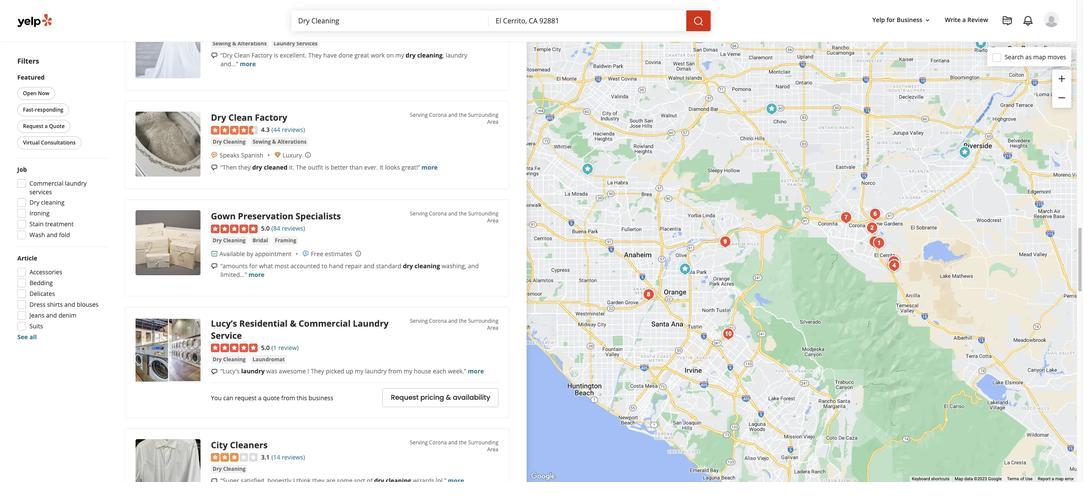 Task type: locate. For each thing, give the bounding box(es) containing it.
1312
[[452, 13, 464, 21]]

dry cleaning button down '3.1 star rating' image
[[211, 465, 247, 474]]

5 star rating image
[[211, 225, 258, 233], [211, 344, 258, 353]]

dry cleaning link up available
[[211, 236, 247, 245]]

dry right on
[[406, 51, 416, 59]]

report a map error link
[[1038, 477, 1074, 482]]

sewing & alterations for the bottom sewing & alterations button
[[253, 138, 307, 145]]

1 vertical spatial 16 speech v2 image
[[211, 263, 218, 270]]

sewing & alterations up "dry
[[213, 40, 267, 47]]

1 the from the top
[[459, 111, 467, 119]]

for right "yelp"
[[887, 16, 895, 24]]

1 dry cleaning link from the top
[[211, 138, 247, 146]]

dry clean factory link for dry cleaning
[[211, 13, 287, 25]]

0 vertical spatial sewing
[[213, 40, 231, 47]]

0 horizontal spatial commercial
[[29, 179, 63, 188]]

0 vertical spatial commercial
[[29, 179, 63, 188]]

1 vertical spatial group
[[15, 165, 107, 242]]

0 vertical spatial alterations
[[238, 40, 267, 47]]

clean up "dry
[[228, 13, 253, 25]]

more link for "then they dry cleaned it. the outfit is better than ever. it looks great!" more
[[422, 163, 438, 171]]

1 vertical spatial alterations
[[277, 138, 307, 145]]

Find text field
[[298, 16, 482, 26]]

excellent.
[[280, 51, 307, 59]]

0 horizontal spatial for
[[249, 262, 257, 270]]

"then they dry cleaned it. the outfit is better than ever. it looks great!" more
[[220, 163, 438, 171]]

area for factory
[[487, 118, 498, 126]]

5.0 left "(84"
[[261, 224, 270, 233]]

1 vertical spatial commercial
[[299, 318, 351, 329]]

& inside the request pricing & availability button
[[446, 393, 451, 403]]

1 serving corona and the surrounding area from the top
[[410, 111, 498, 126]]

it.
[[289, 163, 294, 171]]

they down services
[[308, 51, 322, 59]]

0 vertical spatial dry clean factory link
[[211, 13, 287, 25]]

dry up 16 speaks spanish v2 icon
[[213, 138, 222, 145]]

map left error
[[1055, 477, 1064, 482]]

serving
[[410, 111, 428, 119], [410, 210, 428, 217], [410, 317, 428, 325], [410, 439, 428, 446]]

1 vertical spatial 16 speech v2 image
[[211, 369, 218, 376]]

5.0 left (1
[[261, 344, 270, 352]]

3 reviews) from the top
[[282, 224, 305, 233]]

reviews) up framing on the left of the page
[[282, 224, 305, 233]]

laundry
[[446, 51, 467, 59], [65, 179, 87, 188], [241, 367, 265, 376], [365, 367, 387, 376]]

to
[[322, 262, 327, 270]]

0 vertical spatial sewing & alterations link
[[211, 39, 268, 48]]

3 dry cleaning button from the top
[[211, 356, 247, 364]]

it
[[380, 163, 384, 171]]

0 vertical spatial 16 speech v2 image
[[211, 164, 218, 171]]

1 dry clean factory link from the top
[[211, 13, 287, 25]]

speaks spanish
[[220, 151, 263, 159]]

2 dry cleaning from the top
[[213, 237, 246, 244]]

use
[[1025, 477, 1033, 482]]

(14
[[271, 453, 280, 462]]

can
[[223, 394, 233, 402]]

1 horizontal spatial is
[[325, 163, 329, 171]]

3 serving from the top
[[410, 317, 428, 325]]

my right up
[[355, 367, 364, 376]]

1 corona from the top
[[429, 111, 447, 119]]

request left pricing
[[391, 393, 419, 403]]

1 5.0 link from the top
[[261, 223, 270, 233]]

cleaning
[[223, 138, 246, 145], [223, 237, 246, 244], [223, 356, 246, 363], [223, 466, 246, 473]]

1 horizontal spatial none field
[[496, 16, 679, 26]]

0 vertical spatial factory
[[255, 13, 287, 25]]

2 serving corona and the surrounding area from the top
[[410, 210, 498, 224]]

2 5 star rating image from the top
[[211, 344, 258, 353]]

1 vertical spatial sewing & alterations button
[[251, 138, 308, 146]]

sewing up "dry
[[213, 40, 231, 47]]

factory up the (80
[[255, 13, 287, 25]]

delicates
[[29, 290, 55, 298]]

quote
[[49, 123, 65, 130]]

1 vertical spatial 5 star rating image
[[211, 344, 258, 353]]

alterations for the bottommost 'sewing & alterations' link
[[277, 138, 307, 145]]

& up 'review)'
[[290, 318, 296, 329]]

1 vertical spatial clean
[[234, 51, 250, 59]]

sewing
[[213, 40, 231, 47], [253, 138, 271, 145]]

lucy's laundry & dry cleaning image
[[640, 286, 657, 303]]

dry
[[406, 51, 416, 59], [252, 163, 262, 171], [403, 262, 413, 270]]

0 vertical spatial laundry
[[274, 40, 295, 47]]

gown preservation specialists image
[[885, 253, 903, 270], [885, 253, 903, 270]]

is right outfit
[[325, 163, 329, 171]]

surrounding
[[468, 111, 498, 119], [468, 210, 498, 217], [468, 317, 498, 325], [468, 439, 498, 446]]

a for report
[[1052, 477, 1054, 482]]

available
[[220, 250, 245, 258]]

©2023
[[974, 477, 987, 482]]

1 horizontal spatial alterations
[[277, 138, 307, 145]]

consultations
[[41, 139, 76, 146]]

dry cleaning button for dry
[[211, 138, 247, 146]]

report a map error
[[1038, 477, 1074, 482]]

3 area from the top
[[487, 324, 498, 332]]

is left excellent.
[[274, 51, 278, 59]]

dry cleaning up available
[[213, 237, 246, 244]]

1 16 speech v2 image from the top
[[211, 52, 218, 59]]

map for moves
[[1033, 53, 1046, 61]]

1 vertical spatial sewing
[[253, 138, 271, 145]]

dry cleaning link down 4.3 star rating image
[[211, 138, 247, 146]]

1 horizontal spatial commercial
[[299, 318, 351, 329]]

1 horizontal spatial city cleaners image
[[838, 209, 855, 226]]

2 vertical spatial dry
[[403, 262, 413, 270]]

0 horizontal spatial city cleaners image
[[136, 439, 201, 482]]

open now
[[23, 90, 49, 97]]

2 vertical spatial clean
[[228, 112, 253, 123]]

dry cleaning link up "lucy's
[[211, 356, 247, 364]]

reviews) right (44
[[282, 126, 305, 134]]

0 horizontal spatial from
[[281, 394, 295, 402]]

surrounding for specialists
[[468, 210, 498, 217]]

appointment
[[255, 250, 292, 258]]

16 speech v2 image
[[211, 52, 218, 59], [211, 369, 218, 376], [211, 478, 218, 482]]

& right pricing
[[446, 393, 451, 403]]

dry clean factory link up the (80
[[211, 13, 287, 25]]

16 chevron down v2 image
[[924, 17, 931, 24]]

16 speech v2 image left "dry
[[211, 52, 218, 59]]

serving corona and the surrounding area for &
[[410, 317, 498, 332]]

(44 reviews) link
[[271, 125, 305, 134]]

1 surrounding from the top
[[468, 111, 498, 119]]

featured group
[[16, 73, 107, 151]]

1 horizontal spatial request
[[391, 393, 419, 403]]

dry inside the "dry clean factory (80 reviews)"
[[211, 13, 226, 25]]

my right on
[[395, 51, 404, 59]]

2 5.0 from the top
[[261, 344, 270, 352]]

limited..."
[[220, 271, 247, 279]]

reviews) right (14
[[282, 453, 305, 462]]

0 vertical spatial clean
[[228, 13, 253, 25]]

1 none field from the left
[[298, 16, 482, 26]]

more down what
[[248, 271, 265, 279]]

reviews) for clean
[[282, 126, 305, 134]]

job
[[17, 165, 27, 174]]

area for specialists
[[487, 217, 498, 224]]

e
[[466, 13, 468, 21]]

more
[[240, 60, 256, 68], [422, 163, 438, 171], [248, 271, 265, 279], [468, 367, 484, 376]]

4 serving from the top
[[410, 439, 428, 446]]

2 5.0 link from the top
[[261, 343, 270, 352]]

search image
[[693, 16, 704, 26]]

from left house
[[388, 367, 402, 376]]

1 area from the top
[[487, 118, 498, 126]]

1 vertical spatial sewing & alterations
[[253, 138, 307, 145]]

request up virtual at the left top of page
[[23, 123, 43, 130]]

0 vertical spatial they
[[308, 51, 322, 59]]

reviews)
[[282, 27, 305, 35], [282, 126, 305, 134], [282, 224, 305, 233], [282, 453, 305, 462]]

hand
[[329, 262, 343, 270]]

5.0 link left "(84"
[[261, 223, 270, 233]]

1 5 star rating image from the top
[[211, 225, 258, 233]]

1 5.0 from the top
[[261, 224, 270, 233]]

a inside button
[[45, 123, 48, 130]]

for inside button
[[887, 16, 895, 24]]

pricing
[[420, 393, 444, 403]]

anaheim hills cleaners image
[[717, 233, 734, 251]]

sewing & alterations link down (44
[[251, 138, 308, 146]]

1312 e ontario ave
[[452, 13, 498, 21]]

1 16 speech v2 image from the top
[[211, 164, 218, 171]]

alterations for 'sewing & alterations' link to the top
[[238, 40, 267, 47]]

None search field
[[291, 10, 712, 31]]

for down "available by appointment"
[[249, 262, 257, 270]]

commercial inside lucy's residential & commercial laundry service
[[299, 318, 351, 329]]

3 dry cleaning from the top
[[213, 356, 246, 363]]

cleaning for preservation
[[223, 237, 246, 244]]

my left house
[[404, 367, 412, 376]]

sewing & alterations down (44
[[253, 138, 307, 145]]

dry cleaning button down 4.3 star rating image
[[211, 138, 247, 146]]

3 cleaning from the top
[[223, 356, 246, 363]]

from left the this
[[281, 394, 295, 402]]

0 vertical spatial 16 speech v2 image
[[211, 52, 218, 59]]

dry clean factory link up 4.3 star rating image
[[211, 112, 287, 123]]

dry cleaning button up available
[[211, 236, 247, 245]]

sewing & alterations link up "dry
[[211, 39, 268, 48]]

serving for factory
[[410, 111, 428, 119]]

laundry inside laundry services button
[[274, 40, 295, 47]]

,
[[443, 51, 444, 59]]

each
[[433, 367, 446, 376]]

corona
[[429, 111, 447, 119], [429, 210, 447, 217], [429, 317, 447, 325], [429, 439, 447, 446]]

5 star rating image down the service
[[211, 344, 258, 353]]

factory inside the "dry clean factory (80 reviews)"
[[255, 13, 287, 25]]

4 cleaning from the top
[[223, 466, 246, 473]]

map right as
[[1033, 53, 1046, 61]]

reviews) up laundry services at the left top of page
[[282, 27, 305, 35]]

0 horizontal spatial alterations
[[238, 40, 267, 47]]

0 horizontal spatial is
[[274, 51, 278, 59]]

1 serving from the top
[[410, 111, 428, 119]]

1 vertical spatial request
[[391, 393, 419, 403]]

serving corona and the surrounding area for specialists
[[410, 210, 498, 224]]

dry cleaning link down '3.1 star rating' image
[[211, 465, 247, 474]]

laundry inside , laundry and..."
[[446, 51, 467, 59]]

work
[[371, 51, 385, 59]]

linda's tailoring image
[[579, 160, 596, 178]]

user actions element
[[866, 11, 1071, 64]]

4.3 star rating image
[[211, 126, 258, 135]]

a for write
[[962, 16, 966, 24]]

0 vertical spatial group
[[1052, 70, 1071, 108]]

laundry services link
[[272, 39, 319, 48]]

1 horizontal spatial map
[[1055, 477, 1064, 482]]

1 vertical spatial 5.0
[[261, 344, 270, 352]]

denim
[[58, 311, 76, 320]]

1 vertical spatial city cleaners image
[[136, 439, 201, 482]]

0 horizontal spatial laundry
[[274, 40, 295, 47]]

16 speech v2 image down '3.1 star rating' image
[[211, 478, 218, 482]]

cleaning right on
[[417, 51, 443, 59]]

1 horizontal spatial laundry
[[353, 318, 389, 329]]

clean for "dry clean factory is excellent. they have done great work on my dry cleaning
[[234, 51, 250, 59]]

specialists
[[296, 210, 341, 222]]

16 speech v2 image down 16 speaks spanish v2 icon
[[211, 164, 218, 171]]

they right !
[[311, 367, 324, 376]]

area for &
[[487, 324, 498, 332]]

4 reviews) from the top
[[282, 453, 305, 462]]

alterations down the "dry clean factory (80 reviews)"
[[238, 40, 267, 47]]

16 speech v2 image down 16 available by appointment v2 icon
[[211, 263, 218, 270]]

1 vertical spatial factory
[[252, 51, 272, 59]]

request a quote button
[[17, 120, 70, 133]]

gown preservation specialists link
[[211, 210, 341, 222]]

2 cleaning from the top
[[223, 237, 246, 244]]

dry cleaning for dry
[[213, 138, 246, 145]]

2 dry cleaning link from the top
[[211, 236, 247, 245]]

factory for dry clean factory (80 reviews)
[[255, 13, 287, 25]]

dry cleaning button for lucy's
[[211, 356, 247, 364]]

1 horizontal spatial for
[[887, 16, 895, 24]]

google image
[[529, 471, 557, 482]]

1 vertical spatial 5.0 link
[[261, 343, 270, 352]]

report
[[1038, 477, 1051, 482]]

4 the from the top
[[459, 439, 467, 446]]

cleaning down '3.1 star rating' image
[[223, 466, 246, 473]]

16 speech v2 image for dry clean factory
[[211, 52, 218, 59]]

tyler b. image
[[1044, 12, 1059, 27]]

3 16 speech v2 image from the top
[[211, 478, 218, 482]]

1 vertical spatial map
[[1055, 477, 1064, 482]]

& up "dry
[[232, 40, 236, 47]]

baroni cleaners & tailoring image
[[720, 325, 737, 343]]

review)
[[278, 344, 299, 352]]

more link for "dry clean factory is excellent. they have done great work on my dry cleaning
[[240, 60, 256, 68]]

dry cleaning down '3.1 star rating' image
[[213, 466, 246, 473]]

fast-responding
[[23, 106, 63, 113]]

2 vertical spatial factory
[[255, 112, 287, 123]]

0 vertical spatial request
[[23, 123, 43, 130]]

clean for dry clean factory (80 reviews)
[[228, 13, 253, 25]]

clean inside the "dry clean factory (80 reviews)"
[[228, 13, 253, 25]]

more link right and..."
[[240, 60, 256, 68]]

dry up "dry
[[211, 13, 226, 25]]

4.3 link
[[261, 125, 270, 134]]

2 area from the top
[[487, 217, 498, 224]]

a
[[962, 16, 966, 24], [45, 123, 48, 130], [258, 394, 262, 402], [1052, 477, 1054, 482]]

this
[[297, 394, 307, 402]]

jeans and denim
[[29, 311, 76, 320]]

dry right standard
[[403, 262, 413, 270]]

0 horizontal spatial request
[[23, 123, 43, 130]]

0 vertical spatial 5.0 link
[[261, 223, 270, 233]]

cleaned
[[264, 163, 287, 171]]

2 serving from the top
[[410, 210, 428, 217]]

dry cleaning down 4.3 star rating image
[[213, 138, 246, 145]]

sewing & alterations button down (44
[[251, 138, 308, 146]]

map
[[955, 477, 963, 482]]

factory up (44
[[255, 112, 287, 123]]

16 speech v2 image left "lucy's
[[211, 369, 218, 376]]

s&j men's suits & alterations image
[[956, 144, 974, 161]]

4 dry cleaning button from the top
[[211, 465, 247, 474]]

dry clean factory link
[[211, 13, 287, 25], [211, 112, 287, 123]]

projects image
[[1002, 16, 1013, 26]]

3 corona from the top
[[429, 317, 447, 325]]

sewing for the bottommost 'sewing & alterations' link
[[253, 138, 271, 145]]

3 serving corona and the surrounding area from the top
[[410, 317, 498, 332]]

cleaning down 4.3 star rating image
[[223, 138, 246, 145]]

5.0 link left (1
[[261, 343, 270, 352]]

more link right week."
[[468, 367, 484, 376]]

dry up "lucy's
[[213, 356, 222, 363]]

serving for specialists
[[410, 210, 428, 217]]

virtual consultations button
[[17, 136, 81, 149]]

more link down what
[[248, 271, 265, 279]]

cleaning left washing,
[[415, 262, 440, 270]]

2 dry clean factory link from the top
[[211, 112, 287, 123]]

0 horizontal spatial sewing
[[213, 40, 231, 47]]

laundry
[[274, 40, 295, 47], [353, 318, 389, 329]]

16 speech v2 image for lucy's residential & commercial laundry service
[[211, 369, 218, 376]]

0 vertical spatial 5 star rating image
[[211, 225, 258, 233]]

services
[[296, 40, 318, 47]]

1 reviews) from the top
[[282, 27, 305, 35]]

2 surrounding from the top
[[468, 210, 498, 217]]

dry clean factory link for luxury
[[211, 112, 287, 123]]

clean up 4.3 star rating image
[[228, 112, 253, 123]]

1 dry cleaning from the top
[[213, 138, 246, 145]]

sewing & alterations button up "dry
[[211, 39, 268, 48]]

group containing job
[[15, 165, 107, 242]]

1 dry cleaning button from the top
[[211, 138, 247, 146]]

my for lucy's residential & commercial laundry service
[[404, 367, 412, 376]]

cleaning up "lucy's
[[223, 356, 246, 363]]

clean up and..."
[[234, 51, 250, 59]]

request inside featured group
[[23, 123, 43, 130]]

ironing
[[29, 209, 50, 217]]

0 vertical spatial is
[[274, 51, 278, 59]]

city cleaners link
[[211, 439, 268, 451]]

2 16 speech v2 image from the top
[[211, 263, 218, 270]]

None field
[[298, 16, 482, 26], [496, 16, 679, 26]]

1 vertical spatial they
[[311, 367, 324, 376]]

from
[[388, 367, 402, 376], [281, 394, 295, 402]]

16 speech v2 image
[[211, 164, 218, 171], [211, 263, 218, 270]]

factory down the (80
[[252, 51, 272, 59]]

4 corona from the top
[[429, 439, 447, 446]]

write a review
[[945, 16, 988, 24]]

1 vertical spatial laundry
[[353, 318, 389, 329]]

3 dry cleaning link from the top
[[211, 356, 247, 364]]

0 vertical spatial from
[[388, 367, 402, 376]]

surrounding for factory
[[468, 111, 498, 119]]

group
[[1052, 70, 1071, 108], [15, 165, 107, 242], [15, 254, 107, 342]]

dry cleaning button for gown
[[211, 236, 247, 245]]

business
[[309, 394, 333, 402]]

suds and bubbles laundry services image
[[763, 100, 780, 118]]

"dry clean factory is excellent. they have done great work on my dry cleaning
[[220, 51, 443, 59]]

error
[[1065, 477, 1074, 482]]

dry cleaning button up "lucy's
[[211, 356, 247, 364]]

virtual
[[23, 139, 40, 146]]

of
[[1020, 477, 1024, 482]]

dry cleaning button
[[211, 138, 247, 146], [211, 236, 247, 245], [211, 356, 247, 364], [211, 465, 247, 474]]

search
[[1005, 53, 1024, 61]]

the for &
[[459, 317, 467, 325]]

2 vertical spatial group
[[15, 254, 107, 342]]

3 surrounding from the top
[[468, 317, 498, 325]]

shirts
[[47, 301, 63, 309]]

reviews) for preservation
[[282, 224, 305, 233]]

accounted
[[290, 262, 320, 270]]

sewing down 4.3
[[253, 138, 271, 145]]

2 vertical spatial 16 speech v2 image
[[211, 478, 218, 482]]

0 vertical spatial map
[[1033, 53, 1046, 61]]

city cleaners image
[[838, 209, 855, 226], [136, 439, 201, 482]]

laundry inside lucy's residential & commercial laundry service
[[353, 318, 389, 329]]

request for request pricing & availability
[[391, 393, 419, 403]]

2 dry cleaning button from the top
[[211, 236, 247, 245]]

0 vertical spatial for
[[887, 16, 895, 24]]

my for dry clean factory
[[395, 51, 404, 59]]

(84
[[271, 224, 280, 233]]

sewing for 'sewing & alterations' link to the top
[[213, 40, 231, 47]]

info icon image
[[305, 151, 311, 158], [305, 151, 311, 158], [355, 250, 362, 257], [355, 250, 362, 257]]

(80 reviews) link
[[271, 26, 305, 36]]

1 cleaning from the top
[[223, 138, 246, 145]]

corona for &
[[429, 317, 447, 325]]

laundry inside "commercial laundry services"
[[65, 179, 87, 188]]

0 vertical spatial sewing & alterations
[[213, 40, 267, 47]]

cleaning for residential
[[223, 356, 246, 363]]

3 the from the top
[[459, 317, 467, 325]]

2 reviews) from the top
[[282, 126, 305, 134]]

terms of use link
[[1007, 477, 1033, 482]]

dry cleaning link for lucy's
[[211, 356, 247, 364]]

the scarlett seam image
[[972, 34, 990, 52]]

see
[[17, 333, 28, 341]]

1 vertical spatial is
[[325, 163, 329, 171]]

1 vertical spatial from
[[281, 394, 295, 402]]

1 horizontal spatial sewing
[[253, 138, 271, 145]]

dry clean factory image
[[136, 13, 201, 78], [136, 112, 201, 177], [866, 233, 883, 251], [886, 257, 903, 274], [886, 257, 903, 274]]

alterations down (44 reviews)
[[277, 138, 307, 145]]

4.3
[[261, 126, 270, 134]]

cleaning up available
[[223, 237, 246, 244]]

laundromat link
[[251, 356, 287, 364]]

moves
[[1048, 53, 1066, 61]]

cleaning down "commercial laundry services"
[[41, 198, 64, 207]]

0 horizontal spatial map
[[1033, 53, 1046, 61]]

3.1 star rating image
[[211, 454, 258, 462]]

laundry for ,
[[446, 51, 467, 59]]

yelp
[[872, 16, 885, 24]]

they for dry clean factory
[[308, 51, 322, 59]]

0 vertical spatial 5.0
[[261, 224, 270, 233]]

(44
[[271, 126, 280, 134]]

gown preservation specialists image
[[136, 210, 201, 275]]

0 horizontal spatial none field
[[298, 16, 482, 26]]

1 vertical spatial dry clean factory link
[[211, 112, 287, 123]]

"amounts
[[220, 262, 248, 270]]

dry cleaning up "lucy's
[[213, 356, 246, 363]]

2 corona from the top
[[429, 210, 447, 217]]

1 vertical spatial for
[[249, 262, 257, 270]]

more link right great!" at the top left of the page
[[422, 163, 438, 171]]

2 none field from the left
[[496, 16, 679, 26]]

reviews) inside the "dry clean factory (80 reviews)"
[[282, 27, 305, 35]]

dry right the they
[[252, 163, 262, 171]]

services
[[29, 188, 52, 196]]

2 16 speech v2 image from the top
[[211, 369, 218, 376]]

5 star rating image down gown
[[211, 225, 258, 233]]

2 the from the top
[[459, 210, 467, 217]]

was
[[266, 367, 277, 376]]

1 vertical spatial sewing & alterations link
[[251, 138, 308, 146]]



Task type: describe. For each thing, give the bounding box(es) containing it.
awesome
[[279, 367, 306, 376]]

0 vertical spatial dry
[[406, 51, 416, 59]]

dry up 4.3 star rating image
[[211, 112, 226, 123]]

up
[[346, 367, 353, 376]]

surrounding for &
[[468, 317, 498, 325]]

for for yelp
[[887, 16, 895, 24]]

"lucy's laundry was awesome ! they picked up my laundry from my house each week." more
[[220, 367, 484, 376]]

zoom in image
[[1057, 73, 1067, 84]]

(84 reviews)
[[271, 224, 305, 233]]

accessories
[[29, 268, 62, 276]]

"dry
[[220, 51, 233, 59]]

clean for dry clean factory
[[228, 112, 253, 123]]

business
[[897, 16, 922, 24]]

16 speech v2 image for dry clean factory
[[211, 164, 218, 171]]

16 available by appointment v2 image
[[211, 251, 218, 257]]

16 speech v2 image for gown preservation specialists
[[211, 263, 218, 270]]

article
[[17, 254, 37, 262]]

none field "near"
[[496, 16, 679, 26]]

lucy's
[[211, 318, 237, 329]]

4 dry cleaning from the top
[[213, 466, 246, 473]]

better
[[331, 163, 348, 171]]

express custom cuts tailoring & cleaners image
[[864, 219, 881, 237]]

(1
[[271, 344, 277, 352]]

serving corona and the surrounding area for factory
[[410, 111, 498, 126]]

now
[[38, 90, 49, 97]]

dry cleaning link for dry
[[211, 138, 247, 146]]

city cleaners
[[211, 439, 268, 451]]

0 vertical spatial sewing & alterations button
[[211, 39, 268, 48]]

request pricing & availability button
[[383, 388, 498, 407]]

lucy's residential & commercial laundry service image
[[867, 205, 884, 223]]

& inside lucy's residential & commercial laundry service
[[290, 318, 296, 329]]

5 star rating image for lucy's
[[211, 344, 258, 353]]

commercial inside "commercial laundry services"
[[29, 179, 63, 188]]

4 serving corona and the surrounding area from the top
[[410, 439, 498, 453]]

they for lucy's residential & commercial laundry service
[[311, 367, 324, 376]]

than
[[350, 163, 363, 171]]

factory for "dry clean factory is excellent. they have done great work on my dry cleaning
[[252, 51, 272, 59]]

quote
[[263, 394, 280, 402]]

corona for specialists
[[429, 210, 447, 217]]

more right week."
[[468, 367, 484, 376]]

bridal
[[253, 237, 268, 244]]

city
[[211, 439, 228, 451]]

3.1 link
[[261, 452, 270, 462]]

laundry for commercial
[[65, 179, 87, 188]]

review
[[968, 16, 988, 24]]

more link for "lucy's laundry was awesome ! they picked up my laundry from my house each week." more
[[468, 367, 484, 376]]

4 surrounding from the top
[[468, 439, 498, 446]]

(14 reviews)
[[271, 453, 305, 462]]

4 dry cleaning link from the top
[[211, 465, 247, 474]]

residential
[[239, 318, 288, 329]]

16 free estimates v2 image
[[302, 251, 309, 257]]

5 star rating image for gown
[[211, 225, 258, 233]]

dry cleaning for gown
[[213, 237, 246, 244]]

free
[[311, 250, 323, 258]]

bridal button
[[251, 236, 270, 245]]

spanish
[[241, 151, 263, 159]]

ever.
[[364, 163, 378, 171]]

map for error
[[1055, 477, 1064, 482]]

fast-
[[23, 106, 35, 113]]

(14 reviews) link
[[271, 452, 305, 462]]

dress shirts and blouses
[[29, 301, 99, 309]]

keyboard
[[912, 477, 930, 482]]

framing
[[275, 237, 296, 244]]

zoom out image
[[1057, 93, 1067, 103]]

dry cleaning link for gown
[[211, 236, 247, 245]]

request a quote
[[23, 123, 65, 130]]

0 vertical spatial cleaning
[[417, 51, 443, 59]]

they
[[238, 163, 251, 171]]

shortcuts
[[931, 477, 950, 482]]

dry up 16 available by appointment v2 icon
[[213, 237, 222, 244]]

laundry for "lucy's
[[241, 367, 265, 376]]

yelp for business
[[872, 16, 922, 24]]

dry cleaning for lucy's
[[213, 356, 246, 363]]

great!"
[[402, 163, 420, 171]]

"amounts for what most accounted to hand repair and standard dry cleaning
[[220, 262, 440, 270]]

request pricing & availability
[[391, 393, 490, 403]]

the
[[296, 163, 306, 171]]

request for request a quote
[[23, 123, 43, 130]]

16 speech v2 image for city cleaners
[[211, 478, 218, 482]]

keyboard shortcuts button
[[912, 476, 950, 482]]

terms
[[1007, 477, 1019, 482]]

more right and..."
[[240, 60, 256, 68]]

see all
[[17, 333, 37, 341]]

group containing article
[[15, 254, 107, 342]]

1 horizontal spatial from
[[388, 367, 402, 376]]

most
[[275, 262, 289, 270]]

treatment
[[45, 220, 74, 228]]

cleaners
[[230, 439, 268, 451]]

have
[[323, 51, 337, 59]]

lucy's residential & commercial laundry service link
[[211, 318, 389, 342]]

ave
[[490, 13, 498, 21]]

the for specialists
[[459, 210, 467, 217]]

5.0 for preservation
[[261, 224, 270, 233]]

service
[[211, 330, 242, 342]]

5.0 link for preservation
[[261, 223, 270, 233]]

virtual consultations
[[23, 139, 76, 146]]

dino's suits & tailoring image
[[676, 260, 694, 278]]

"then
[[220, 163, 237, 171]]

16 speaks spanish v2 image
[[211, 152, 218, 159]]

for for "amounts
[[249, 262, 257, 270]]

1 vertical spatial dry
[[252, 163, 262, 171]]

and inside washing, and limited..."
[[468, 262, 479, 270]]

none field find
[[298, 16, 482, 26]]

the for factory
[[459, 111, 467, 119]]

5.0 link for residential
[[261, 343, 270, 352]]

corona for factory
[[429, 111, 447, 119]]

serving for &
[[410, 317, 428, 325]]

reviews) for cleaners
[[282, 453, 305, 462]]

notifications image
[[1023, 16, 1033, 26]]

more right great!" at the top left of the page
[[422, 163, 438, 171]]

you
[[211, 394, 222, 402]]

stain treatment
[[29, 220, 74, 228]]

5.0 for residential
[[261, 344, 270, 352]]

0 vertical spatial city cleaners image
[[838, 209, 855, 226]]

speaks
[[220, 151, 239, 159]]

dry down '3.1 star rating' image
[[213, 466, 222, 473]]

by
[[246, 250, 253, 258]]

ontario cleaners image
[[870, 235, 888, 252]]

lucy's residential & commercial laundry service image
[[136, 318, 201, 383]]

Near text field
[[496, 16, 679, 26]]

standard
[[376, 262, 401, 270]]

a for request
[[45, 123, 48, 130]]

and..."
[[220, 60, 238, 68]]

1 vertical spatial cleaning
[[41, 198, 64, 207]]

map region
[[505, 8, 1083, 482]]

& down (44
[[272, 138, 276, 145]]

laundry services button
[[272, 39, 319, 48]]

bridal link
[[251, 236, 270, 245]]

16 luxury v2 image
[[274, 152, 281, 159]]

washing, and limited..."
[[220, 262, 479, 279]]

4 area from the top
[[487, 446, 498, 453]]

as
[[1025, 53, 1032, 61]]

factory for dry clean factory
[[255, 112, 287, 123]]

cleaning for clean
[[223, 138, 246, 145]]

sewing & alterations for topmost sewing & alterations button
[[213, 40, 267, 47]]

gown preservation specialists
[[211, 210, 341, 222]]

yelp for business button
[[869, 12, 935, 28]]

search as map moves
[[1005, 53, 1066, 61]]

request
[[235, 394, 257, 402]]

preservation
[[238, 210, 293, 222]]

all
[[29, 333, 37, 341]]

2 vertical spatial cleaning
[[415, 262, 440, 270]]

week."
[[448, 367, 466, 376]]

repair
[[345, 262, 362, 270]]

more link for "amounts for what most accounted to hand repair and standard dry cleaning
[[248, 271, 265, 279]]

dry up ironing
[[29, 198, 39, 207]]

google
[[988, 477, 1002, 482]]

open now button
[[17, 87, 55, 100]]



Task type: vqa. For each thing, say whether or not it's contained in the screenshot.
Dry Cleaning for Gown
yes



